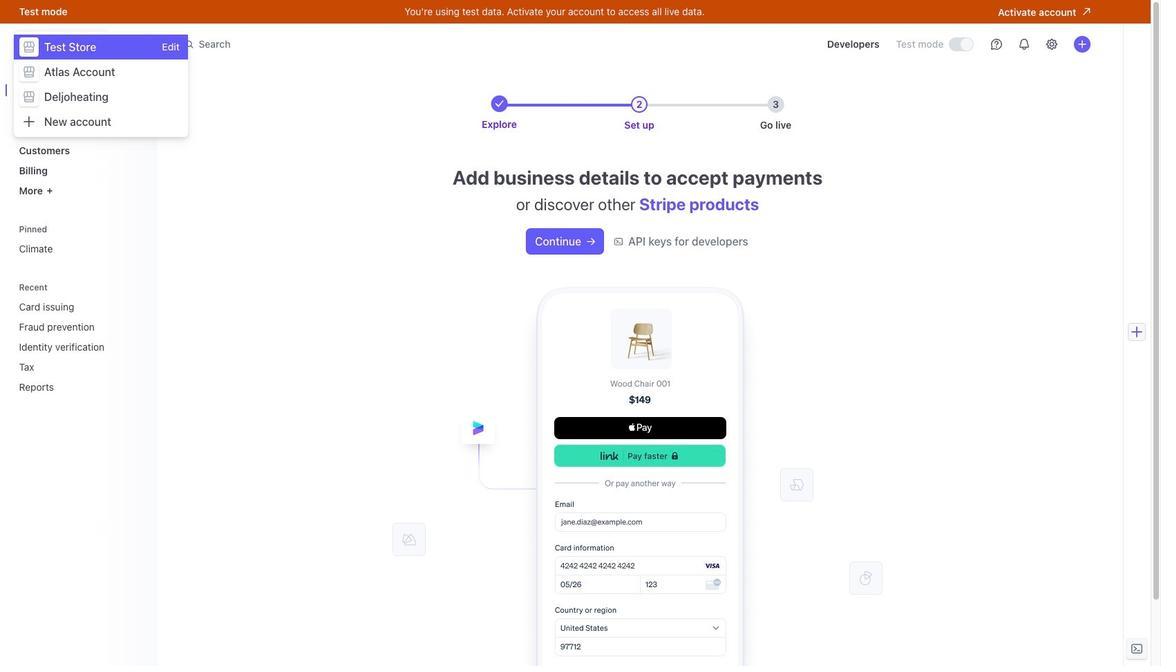 Task type: describe. For each thing, give the bounding box(es) containing it.
help image
[[991, 39, 1003, 50]]

1 recent element from the top
[[13, 278, 149, 398]]

svg image
[[587, 237, 596, 246]]

settings image
[[1047, 39, 1058, 50]]

core navigation links element
[[13, 79, 149, 202]]



Task type: locate. For each thing, give the bounding box(es) containing it.
clear history image
[[135, 283, 144, 292]]

2 recent element from the top
[[13, 295, 149, 398]]

pinned element
[[13, 220, 149, 260]]

edit pins image
[[135, 225, 144, 233]]

notifications image
[[1019, 39, 1030, 50]]

Search text field
[[177, 31, 567, 57]]

list box
[[14, 35, 188, 134]]

Test mode checkbox
[[950, 38, 973, 51]]

None search field
[[177, 31, 567, 57]]

recent element
[[13, 278, 149, 398], [13, 295, 149, 398]]



Task type: vqa. For each thing, say whether or not it's contained in the screenshot.
Company text box
no



